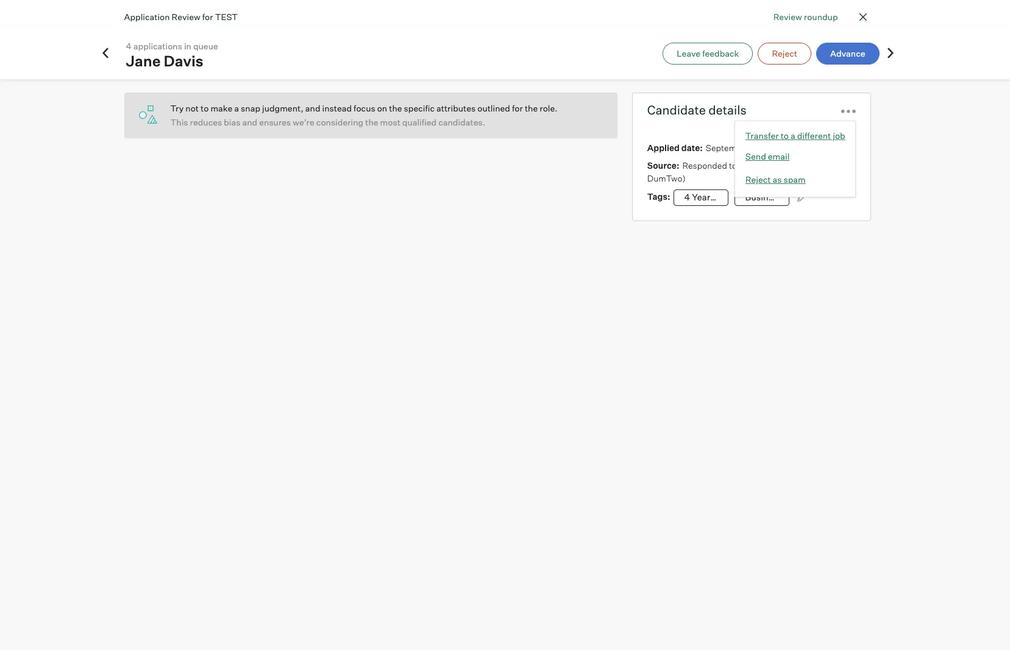 Task type: describe. For each thing, give the bounding box(es) containing it.
candidate
[[647, 102, 706, 118]]

(test
[[812, 160, 832, 171]]

judgment,
[[262, 103, 304, 113]]

dumtwo)
[[647, 173, 686, 184]]

details
[[709, 102, 747, 118]]

2 horizontal spatial the
[[525, 103, 538, 113]]

next element
[[884, 47, 897, 60]]

ad
[[751, 160, 760, 171]]

leave feedback
[[677, 48, 739, 58]]

applications
[[133, 41, 182, 51]]

attributes
[[437, 103, 476, 113]]

role.
[[540, 103, 558, 113]]

0 horizontal spatial and
[[242, 117, 257, 127]]

review inside review roundup link
[[774, 12, 802, 22]]

send
[[746, 151, 766, 162]]

transfer to a different job link
[[746, 130, 846, 142]]

source:
[[647, 160, 680, 171]]

ensures
[[259, 117, 291, 127]]

review roundup link
[[774, 10, 838, 23]]

jane
[[126, 52, 161, 70]]

send email link
[[746, 148, 846, 165]]

1 horizontal spatial the
[[389, 103, 402, 113]]

email
[[768, 151, 790, 162]]

previous image
[[99, 47, 111, 59]]

close image
[[856, 10, 870, 24]]

spam
[[784, 174, 806, 185]]

review roundup
[[774, 12, 838, 22]]

different
[[797, 130, 831, 141]]

not
[[186, 103, 199, 113]]

reject as spam
[[746, 174, 806, 185]]

leave feedback button
[[663, 42, 753, 64]]

transfer
[[746, 130, 779, 141]]

send email
[[746, 151, 790, 162]]

transfer to a different job
[[746, 130, 846, 141]]

candidate actions element
[[842, 99, 856, 121]]

candidates.
[[439, 117, 485, 127]]

try
[[170, 103, 184, 113]]

test
[[215, 12, 238, 22]]

on inside try not to make a snap judgment, and instead focus on the specific attributes outlined for the role. this reduces bias and ensures we're considering the most qualified candidates.
[[377, 103, 387, 113]]

leave
[[677, 48, 701, 58]]

we're
[[293, 117, 315, 127]]

application review for test
[[124, 12, 238, 22]]

try not to make a snap judgment, and instead focus on the specific attributes outlined for the role. this reduces bias and ensures we're considering the most qualified candidates.
[[170, 103, 558, 127]]



Task type: vqa. For each thing, say whether or not it's contained in the screenshot.
the topmost Interview to schedule for Technical Interview Link
no



Task type: locate. For each thing, give the bounding box(es) containing it.
0 vertical spatial to
[[201, 103, 209, 113]]

for right outlined
[[512, 103, 523, 113]]

2 horizontal spatial to
[[781, 130, 789, 141]]

a left different on the right of the page
[[791, 130, 796, 141]]

tags:
[[647, 191, 670, 202]]

0 horizontal spatial review
[[172, 12, 200, 22]]

this
[[170, 117, 188, 127]]

make
[[211, 103, 233, 113]]

0 horizontal spatial the
[[365, 117, 378, 127]]

a left snap
[[234, 103, 239, 113]]

0 horizontal spatial a
[[234, 103, 239, 113]]

the up most
[[389, 103, 402, 113]]

2 vertical spatial to
[[729, 160, 737, 171]]

1 vertical spatial on
[[762, 160, 772, 171]]

to inside responded to an ad on levels fyi (test dumtwo)
[[729, 160, 737, 171]]

feedback
[[703, 48, 739, 58]]

for left test
[[202, 12, 213, 22]]

qualified
[[402, 117, 437, 127]]

advance button
[[817, 42, 880, 64]]

candidate details
[[647, 102, 747, 118]]

responded to an ad on levels fyi (test dumtwo)
[[647, 160, 832, 184]]

1 horizontal spatial and
[[305, 103, 320, 113]]

on right ad
[[762, 160, 772, 171]]

reduces
[[190, 117, 222, 127]]

in
[[184, 41, 191, 51]]

0 vertical spatial for
[[202, 12, 213, 22]]

davis
[[164, 52, 203, 70]]

a inside try not to make a snap judgment, and instead focus on the specific attributes outlined for the role. this reduces bias and ensures we're considering the most qualified candidates.
[[234, 103, 239, 113]]

application
[[124, 12, 170, 22]]

2 review from the left
[[172, 12, 200, 22]]

focus
[[354, 103, 375, 113]]

reject for reject as spam
[[746, 174, 771, 185]]

to up 2023
[[781, 130, 789, 141]]

queue
[[193, 41, 218, 51]]

reject inside button
[[772, 48, 798, 58]]

instead
[[322, 103, 352, 113]]

1 vertical spatial reject
[[746, 174, 771, 185]]

review up in
[[172, 12, 200, 22]]

to right not at the left
[[201, 103, 209, 113]]

1 horizontal spatial to
[[729, 160, 737, 171]]

0 horizontal spatial for
[[202, 12, 213, 22]]

review left roundup
[[774, 12, 802, 22]]

for
[[202, 12, 213, 22], [512, 103, 523, 113]]

levels
[[774, 160, 799, 171]]

as
[[773, 174, 782, 185]]

4 applications in queue jane davis
[[126, 41, 218, 70]]

fyi
[[801, 160, 810, 171]]

for inside try not to make a snap judgment, and instead focus on the specific attributes outlined for the role. this reduces bias and ensures we're considering the most qualified candidates.
[[512, 103, 523, 113]]

bias
[[224, 117, 241, 127]]

and
[[305, 103, 320, 113], [242, 117, 257, 127]]

0 vertical spatial reject
[[772, 48, 798, 58]]

job
[[833, 130, 846, 141]]

snap
[[241, 103, 260, 113]]

1 horizontal spatial review
[[774, 12, 802, 22]]

applied
[[647, 143, 680, 153]]

0 horizontal spatial to
[[201, 103, 209, 113]]

advance
[[831, 48, 866, 58]]

and up the we're
[[305, 103, 320, 113]]

to for transfer to a different job
[[781, 130, 789, 141]]

1 horizontal spatial a
[[791, 130, 796, 141]]

0 vertical spatial and
[[305, 103, 320, 113]]

previous element
[[99, 47, 111, 60]]

on inside responded to an ad on levels fyi (test dumtwo)
[[762, 160, 772, 171]]

to
[[201, 103, 209, 113], [781, 130, 789, 141], [729, 160, 737, 171]]

reject as spam link
[[746, 171, 846, 188]]

reject down ad
[[746, 174, 771, 185]]

to left the an
[[729, 160, 737, 171]]

outlined
[[478, 103, 510, 113]]

1 horizontal spatial on
[[762, 160, 772, 171]]

1 vertical spatial and
[[242, 117, 257, 127]]

to inside try not to make a snap judgment, and instead focus on the specific attributes outlined for the role. this reduces bias and ensures we're considering the most qualified candidates.
[[201, 103, 209, 113]]

on
[[377, 103, 387, 113], [762, 160, 772, 171]]

specific
[[404, 103, 435, 113]]

most
[[380, 117, 401, 127]]

add a candidate tag image
[[797, 192, 807, 202]]

0 horizontal spatial on
[[377, 103, 387, 113]]

0 horizontal spatial reject
[[746, 174, 771, 185]]

date:
[[682, 143, 703, 153]]

the
[[389, 103, 402, 113], [525, 103, 538, 113], [365, 117, 378, 127]]

responded
[[683, 160, 727, 171]]

1 vertical spatial for
[[512, 103, 523, 113]]

on up most
[[377, 103, 387, 113]]

next image
[[884, 47, 897, 59]]

the left role.
[[525, 103, 538, 113]]

to for responded to an ad on levels fyi (test dumtwo)
[[729, 160, 737, 171]]

roundup
[[804, 12, 838, 22]]

0 vertical spatial a
[[234, 103, 239, 113]]

reject
[[772, 48, 798, 58], [746, 174, 771, 185]]

applied date: september 18, 2023
[[647, 143, 784, 153]]

1 vertical spatial a
[[791, 130, 796, 141]]

and down snap
[[242, 117, 257, 127]]

the down focus
[[365, 117, 378, 127]]

reject button
[[758, 42, 812, 64]]

considering
[[316, 117, 364, 127]]

review
[[774, 12, 802, 22], [172, 12, 200, 22]]

2023
[[764, 143, 784, 153]]

candidate actions image
[[842, 110, 856, 113]]

1 review from the left
[[774, 12, 802, 22]]

a
[[234, 103, 239, 113], [791, 130, 796, 141]]

1 horizontal spatial reject
[[772, 48, 798, 58]]

jane davis link
[[126, 52, 223, 70]]

18,
[[752, 143, 762, 153]]

0 vertical spatial on
[[377, 103, 387, 113]]

4
[[126, 41, 132, 51]]

september
[[706, 143, 750, 153]]

reject down review roundup
[[772, 48, 798, 58]]

1 horizontal spatial for
[[512, 103, 523, 113]]

reject for reject
[[772, 48, 798, 58]]

1 vertical spatial to
[[781, 130, 789, 141]]

an
[[739, 160, 749, 171]]



